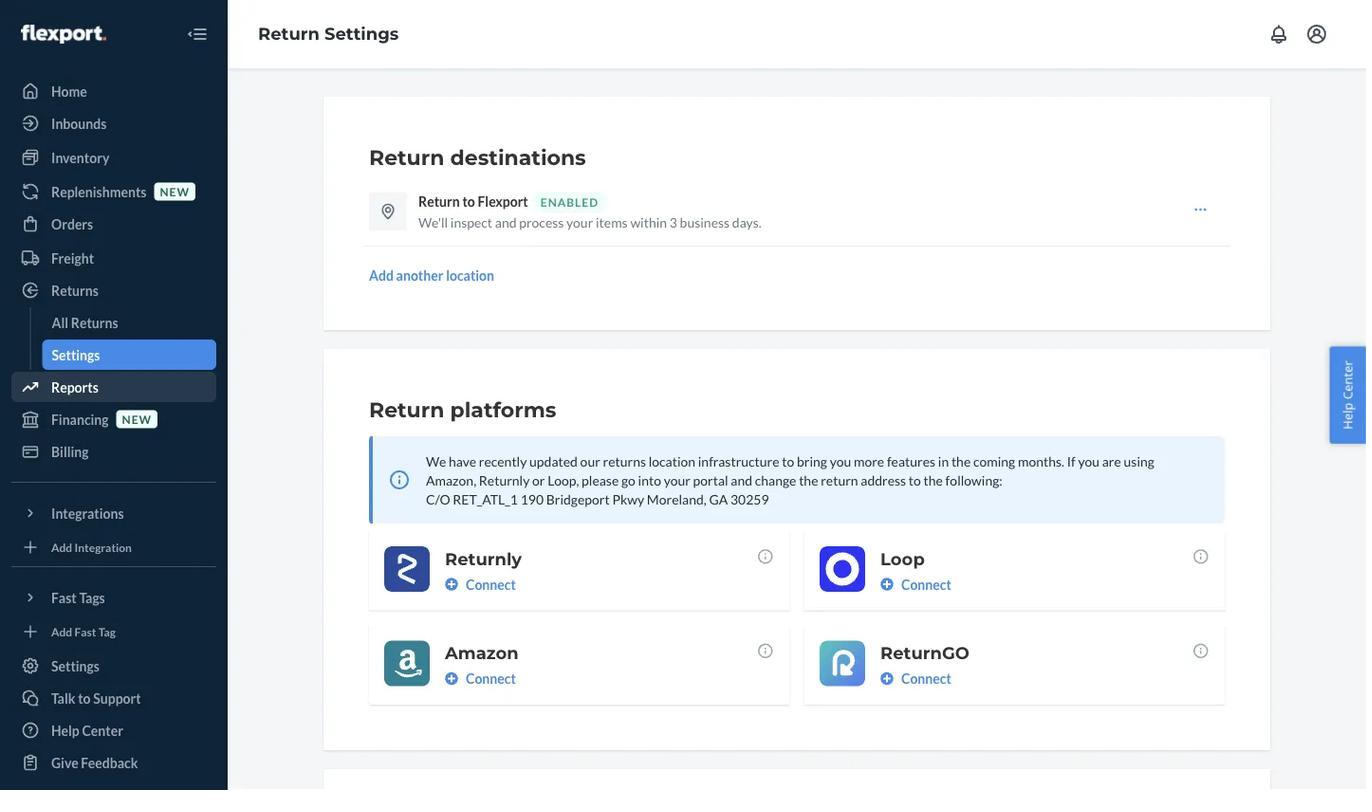 Task type: describe. For each thing, give the bounding box(es) containing it.
1 horizontal spatial the
[[924, 472, 943, 488]]

ga
[[709, 491, 728, 507]]

we'll inspect and process your items within 3 business days.
[[418, 214, 762, 230]]

plus circle image inside connect link
[[881, 672, 894, 686]]

returns link
[[11, 275, 216, 306]]

return destinations
[[369, 145, 586, 170]]

returns
[[603, 453, 646, 469]]

or
[[532, 472, 545, 488]]

190
[[521, 491, 544, 507]]

to down features
[[909, 472, 921, 488]]

return for return settings
[[258, 23, 320, 44]]

add integration
[[51, 540, 132, 554]]

home
[[51, 83, 87, 99]]

talk
[[51, 690, 75, 706]]

home link
[[11, 76, 216, 106]]

return settings
[[258, 23, 399, 44]]

1 vertical spatial settings
[[52, 347, 100, 363]]

features
[[887, 453, 936, 469]]

we have recently updated our returns location infrastructure to bring you more features in the coming months. if you are using amazon, returnly or loop, please go into your portal and change the return address to the following: c/o ret_atl_1 190 bridgeport pkwy moreland, ga 30259
[[426, 453, 1155, 507]]

0 horizontal spatial plus circle image
[[445, 578, 458, 591]]

flexport logo image
[[21, 25, 106, 44]]

bridgeport
[[546, 491, 610, 507]]

location inside 'we have recently updated our returns location infrastructure to bring you more features in the coming months. if you are using amazon, returnly or loop, please go into your portal and change the return address to the following: c/o ret_atl_1 190 bridgeport pkwy moreland, ga 30259'
[[649, 453, 696, 469]]

replenishments
[[51, 184, 147, 200]]

returngo
[[881, 643, 970, 664]]

coming
[[973, 453, 1016, 469]]

billing link
[[11, 436, 216, 467]]

please
[[582, 472, 619, 488]]

amazon
[[445, 643, 519, 664]]

open notifications image
[[1268, 23, 1290, 46]]

business
[[680, 214, 730, 230]]

2 vertical spatial settings
[[51, 658, 100, 674]]

feedback
[[81, 755, 138, 771]]

fast inside dropdown button
[[51, 590, 77, 606]]

tag
[[98, 625, 116, 639]]

flexport
[[478, 193, 528, 209]]

help center button
[[1330, 346, 1366, 444]]

connect for returnly
[[466, 576, 516, 593]]

add fast tag link
[[11, 621, 216, 643]]

using
[[1124, 453, 1155, 469]]

0 vertical spatial settings
[[325, 23, 399, 44]]

connect button for amazon
[[445, 669, 516, 688]]

freight link
[[11, 243, 216, 273]]

connect for loop
[[901, 576, 952, 593]]

infrastructure
[[698, 453, 780, 469]]

1 vertical spatial returns
[[71, 315, 118, 331]]

our
[[580, 453, 600, 469]]

0 vertical spatial and
[[495, 214, 517, 230]]

0 horizontal spatial the
[[799, 472, 818, 488]]

another
[[396, 267, 444, 283]]

we'll
[[418, 214, 448, 230]]

orders link
[[11, 209, 216, 239]]

plus circle image for amazon
[[445, 672, 458, 686]]

add fast tag
[[51, 625, 116, 639]]

moreland,
[[647, 491, 707, 507]]

give feedback button
[[11, 748, 216, 778]]

help center inside button
[[1339, 361, 1356, 430]]

add for add fast tag
[[51, 625, 72, 639]]

fast tags
[[51, 590, 105, 606]]

add another location
[[369, 267, 494, 283]]

freight
[[51, 250, 94, 266]]

items
[[596, 214, 628, 230]]

return to flexport
[[418, 193, 528, 209]]

inventory link
[[11, 142, 216, 173]]

talk to support
[[51, 690, 141, 706]]

inventory
[[51, 149, 109, 166]]

give
[[51, 755, 78, 771]]

return settings link
[[258, 23, 399, 44]]

are
[[1102, 453, 1121, 469]]

inbounds
[[51, 115, 107, 131]]

2 horizontal spatial the
[[952, 453, 971, 469]]

ret_atl_1
[[453, 491, 518, 507]]

within
[[630, 214, 667, 230]]

add integration link
[[11, 536, 216, 559]]

return platforms
[[369, 397, 556, 423]]

integrations
[[51, 505, 124, 521]]

enabled
[[541, 195, 599, 209]]

orders
[[51, 216, 93, 232]]

30259
[[731, 491, 769, 507]]

fast tags button
[[11, 583, 216, 613]]

connect button for loop
[[881, 575, 952, 594]]

more
[[854, 453, 885, 469]]



Task type: vqa. For each thing, say whether or not it's contained in the screenshot.
/
no



Task type: locate. For each thing, give the bounding box(es) containing it.
0 horizontal spatial you
[[830, 453, 851, 469]]

c/o
[[426, 491, 450, 507]]

add
[[369, 267, 394, 283], [51, 540, 72, 554], [51, 625, 72, 639]]

returns right the all
[[71, 315, 118, 331]]

we
[[426, 453, 446, 469]]

0 vertical spatial help
[[1339, 403, 1356, 430]]

connect down returngo
[[901, 671, 952, 687]]

0 vertical spatial returnly
[[479, 472, 530, 488]]

in
[[938, 453, 949, 469]]

return
[[258, 23, 320, 44], [369, 145, 444, 170], [418, 193, 460, 209], [369, 397, 444, 423]]

1 horizontal spatial help
[[1339, 403, 1356, 430]]

0 vertical spatial location
[[446, 267, 494, 283]]

months.
[[1018, 453, 1065, 469]]

0 vertical spatial your
[[567, 214, 593, 230]]

inspect
[[451, 214, 493, 230]]

change
[[755, 472, 796, 488]]

all
[[52, 315, 68, 331]]

platforms
[[450, 397, 556, 423]]

new for replenishments
[[160, 184, 190, 198]]

connect down amazon
[[466, 671, 516, 687]]

address
[[861, 472, 906, 488]]

financing
[[51, 411, 109, 427]]

return for return platforms
[[369, 397, 444, 423]]

the right the in
[[952, 453, 971, 469]]

new for financing
[[122, 412, 152, 426]]

0 vertical spatial center
[[1339, 361, 1356, 400]]

and down flexport at the left top of the page
[[495, 214, 517, 230]]

1 vertical spatial returnly
[[445, 548, 522, 569]]

all returns link
[[42, 307, 216, 338]]

integrations button
[[11, 498, 216, 529]]

connect button up amazon
[[445, 575, 516, 594]]

to up inspect
[[462, 193, 475, 209]]

1 vertical spatial plus circle image
[[445, 672, 458, 686]]

plus circle image down amazon
[[445, 672, 458, 686]]

plus circle image
[[445, 578, 458, 591], [881, 672, 894, 686]]

add left another
[[369, 267, 394, 283]]

process
[[519, 214, 564, 230]]

2 vertical spatial add
[[51, 625, 72, 639]]

reports
[[51, 379, 98, 395]]

0 horizontal spatial and
[[495, 214, 517, 230]]

to up change
[[782, 453, 794, 469]]

add down fast tags
[[51, 625, 72, 639]]

plus circle image
[[881, 578, 894, 591], [445, 672, 458, 686]]

0 vertical spatial plus circle image
[[881, 578, 894, 591]]

days.
[[732, 214, 762, 230]]

plus circle image for loop
[[881, 578, 894, 591]]

help center
[[1339, 361, 1356, 430], [51, 723, 123, 739]]

1 horizontal spatial you
[[1078, 453, 1100, 469]]

plus circle image up amazon
[[445, 578, 458, 591]]

go
[[621, 472, 636, 488]]

to right talk at the bottom of the page
[[78, 690, 91, 706]]

0 horizontal spatial help center
[[51, 723, 123, 739]]

0 vertical spatial returns
[[51, 282, 99, 298]]

integration
[[74, 540, 132, 554]]

connect button for returnly
[[445, 575, 516, 594]]

connect for amazon
[[466, 671, 516, 687]]

settings link up talk to support button
[[11, 651, 216, 681]]

0 horizontal spatial center
[[82, 723, 123, 739]]

into
[[638, 472, 661, 488]]

your up moreland,
[[664, 472, 691, 488]]

1 vertical spatial new
[[122, 412, 152, 426]]

1 vertical spatial add
[[51, 540, 72, 554]]

0 horizontal spatial new
[[122, 412, 152, 426]]

add left integration
[[51, 540, 72, 554]]

settings link down 'all returns' link
[[42, 340, 216, 370]]

location inside add another location button
[[446, 267, 494, 283]]

1 horizontal spatial and
[[731, 472, 752, 488]]

fast left tag
[[74, 625, 96, 639]]

1 vertical spatial location
[[649, 453, 696, 469]]

your
[[567, 214, 593, 230], [664, 472, 691, 488]]

0 horizontal spatial your
[[567, 214, 593, 230]]

add for add integration
[[51, 540, 72, 554]]

returnly down recently
[[479, 472, 530, 488]]

help center link
[[11, 715, 216, 746]]

1 vertical spatial help
[[51, 723, 79, 739]]

0 vertical spatial add
[[369, 267, 394, 283]]

have
[[449, 453, 476, 469]]

2 you from the left
[[1078, 453, 1100, 469]]

returns
[[51, 282, 99, 298], [71, 315, 118, 331]]

1 vertical spatial and
[[731, 472, 752, 488]]

tags
[[79, 590, 105, 606]]

location
[[446, 267, 494, 283], [649, 453, 696, 469]]

new
[[160, 184, 190, 198], [122, 412, 152, 426]]

pkwy
[[612, 491, 644, 507]]

bring
[[797, 453, 827, 469]]

location up 'into'
[[649, 453, 696, 469]]

return for return to flexport
[[418, 193, 460, 209]]

following:
[[946, 472, 1003, 488]]

0 horizontal spatial help
[[51, 723, 79, 739]]

new up orders link
[[160, 184, 190, 198]]

amazon,
[[426, 472, 476, 488]]

1 vertical spatial center
[[82, 723, 123, 739]]

close navigation image
[[186, 23, 209, 46]]

1 vertical spatial fast
[[74, 625, 96, 639]]

1 you from the left
[[830, 453, 851, 469]]

return
[[821, 472, 858, 488]]

returnly inside 'we have recently updated our returns location infrastructure to bring you more features in the coming months. if you are using amazon, returnly or loop, please go into your portal and change the return address to the following: c/o ret_atl_1 190 bridgeport pkwy moreland, ga 30259'
[[479, 472, 530, 488]]

0 vertical spatial new
[[160, 184, 190, 198]]

destinations
[[450, 145, 586, 170]]

give feedback
[[51, 755, 138, 771]]

settings link
[[42, 340, 216, 370], [11, 651, 216, 681]]

1 vertical spatial settings link
[[11, 651, 216, 681]]

connect button
[[445, 575, 516, 594], [881, 575, 952, 594], [445, 669, 516, 688]]

0 horizontal spatial plus circle image
[[445, 672, 458, 686]]

1 vertical spatial help center
[[51, 723, 123, 739]]

the down the in
[[924, 472, 943, 488]]

returns down freight
[[51, 282, 99, 298]]

1 horizontal spatial plus circle image
[[881, 672, 894, 686]]

add another location button
[[369, 266, 494, 285]]

help inside button
[[1339, 403, 1356, 430]]

center inside help center link
[[82, 723, 123, 739]]

connect up amazon
[[466, 576, 516, 593]]

1 horizontal spatial your
[[664, 472, 691, 488]]

0 vertical spatial help center
[[1339, 361, 1356, 430]]

your down enabled
[[567, 214, 593, 230]]

0 vertical spatial plus circle image
[[445, 578, 458, 591]]

updated
[[530, 453, 578, 469]]

0 vertical spatial fast
[[51, 590, 77, 606]]

open account menu image
[[1306, 23, 1328, 46]]

if
[[1067, 453, 1076, 469]]

0 horizontal spatial location
[[446, 267, 494, 283]]

your inside 'we have recently updated our returns location infrastructure to bring you more features in the coming months. if you are using amazon, returnly or loop, please go into your portal and change the return address to the following: c/o ret_atl_1 190 bridgeport pkwy moreland, ga 30259'
[[664, 472, 691, 488]]

add inside button
[[369, 267, 394, 283]]

connect down loop
[[901, 576, 952, 593]]

new down reports link
[[122, 412, 152, 426]]

connect link
[[881, 669, 1210, 688]]

plus circle image down returngo
[[881, 672, 894, 686]]

fast left 'tags'
[[51, 590, 77, 606]]

return for return destinations
[[369, 145, 444, 170]]

center
[[1339, 361, 1356, 400], [82, 723, 123, 739]]

location right another
[[446, 267, 494, 283]]

loop,
[[548, 472, 579, 488]]

inbounds link
[[11, 108, 216, 139]]

1 vertical spatial your
[[664, 472, 691, 488]]

settings
[[325, 23, 399, 44], [52, 347, 100, 363], [51, 658, 100, 674]]

recently
[[479, 453, 527, 469]]

to
[[462, 193, 475, 209], [782, 453, 794, 469], [909, 472, 921, 488], [78, 690, 91, 706]]

center inside help center button
[[1339, 361, 1356, 400]]

reports link
[[11, 372, 216, 402]]

and down 'infrastructure'
[[731, 472, 752, 488]]

the
[[952, 453, 971, 469], [799, 472, 818, 488], [924, 472, 943, 488]]

1 horizontal spatial location
[[649, 453, 696, 469]]

you up return
[[830, 453, 851, 469]]

loop
[[881, 548, 925, 569]]

help
[[1339, 403, 1356, 430], [51, 723, 79, 739]]

and inside 'we have recently updated our returns location infrastructure to bring you more features in the coming months. if you are using amazon, returnly or loop, please go into your portal and change the return address to the following: c/o ret_atl_1 190 bridgeport pkwy moreland, ga 30259'
[[731, 472, 752, 488]]

to inside talk to support button
[[78, 690, 91, 706]]

connect button down amazon
[[445, 669, 516, 688]]

3
[[670, 214, 677, 230]]

add for add another location
[[369, 267, 394, 283]]

1 horizontal spatial help center
[[1339, 361, 1356, 430]]

returnly down ret_atl_1
[[445, 548, 522, 569]]

you right the if
[[1078, 453, 1100, 469]]

connect button down loop
[[881, 575, 952, 594]]

1 horizontal spatial plus circle image
[[881, 578, 894, 591]]

you
[[830, 453, 851, 469], [1078, 453, 1100, 469]]

support
[[93, 690, 141, 706]]

and
[[495, 214, 517, 230], [731, 472, 752, 488]]

plus circle image down loop
[[881, 578, 894, 591]]

1 horizontal spatial center
[[1339, 361, 1356, 400]]

0 vertical spatial settings link
[[42, 340, 216, 370]]

1 vertical spatial plus circle image
[[881, 672, 894, 686]]

billing
[[51, 444, 89, 460]]

all returns
[[52, 315, 118, 331]]

the down bring on the bottom of the page
[[799, 472, 818, 488]]

talk to support button
[[11, 683, 216, 714]]

portal
[[693, 472, 728, 488]]

1 horizontal spatial new
[[160, 184, 190, 198]]



